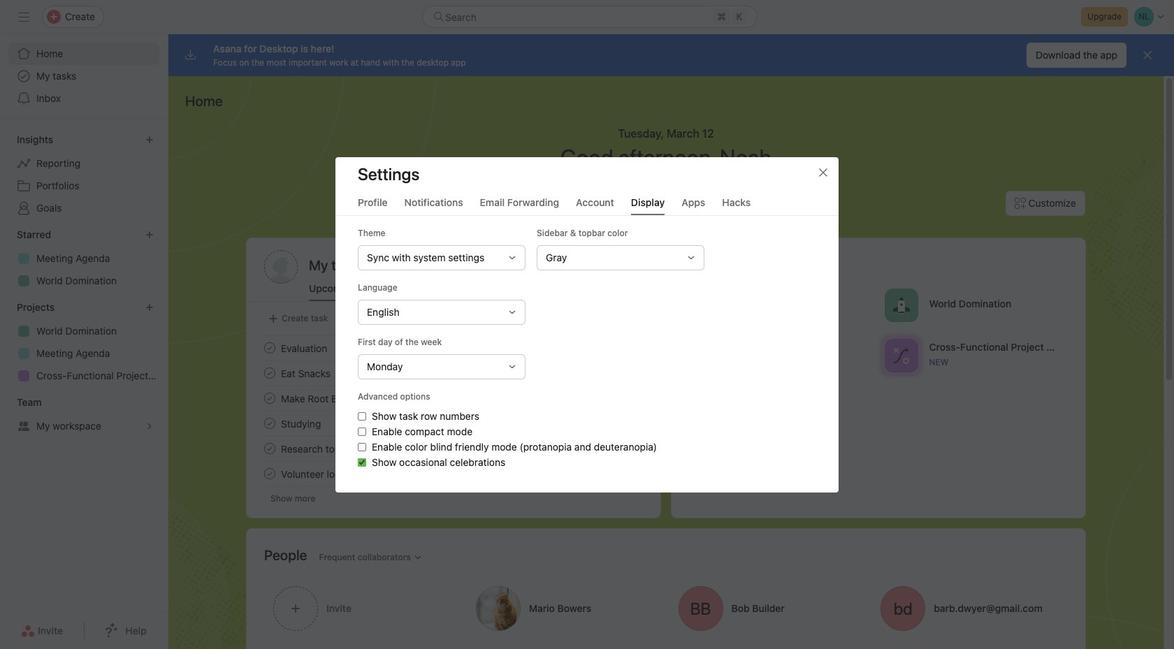 Task type: vqa. For each thing, say whether or not it's contained in the screenshot.
Lollipop "link"
no



Task type: locate. For each thing, give the bounding box(es) containing it.
dismiss image
[[1142, 50, 1153, 61]]

None checkbox
[[358, 412, 366, 420], [358, 427, 366, 436], [358, 443, 366, 451], [358, 412, 366, 420], [358, 427, 366, 436], [358, 443, 366, 451]]

4 mark complete image from the top
[[261, 440, 278, 457]]

mark complete image for third mark complete option from the top of the page
[[261, 415, 278, 432]]

2 mark complete checkbox from the top
[[261, 390, 278, 407]]

0 vertical spatial mark complete checkbox
[[261, 340, 278, 356]]

None checkbox
[[358, 458, 366, 466]]

Mark complete checkbox
[[261, 340, 278, 356], [261, 440, 278, 457]]

mark complete image
[[261, 340, 278, 356], [261, 365, 278, 382], [261, 390, 278, 407], [261, 440, 278, 457]]

mark complete image for 4th mark complete option from the top of the page
[[261, 465, 278, 482]]

Mark complete checkbox
[[261, 365, 278, 382], [261, 390, 278, 407], [261, 415, 278, 432], [261, 465, 278, 482]]

1 vertical spatial mark complete image
[[261, 465, 278, 482]]

mark complete image
[[261, 415, 278, 432], [261, 465, 278, 482]]

1 vertical spatial mark complete checkbox
[[261, 440, 278, 457]]

2 mark complete checkbox from the top
[[261, 440, 278, 457]]

1 mark complete image from the top
[[261, 415, 278, 432]]

hide sidebar image
[[18, 11, 29, 22]]

3 mark complete image from the top
[[261, 390, 278, 407]]

insights element
[[0, 127, 168, 222]]

0 vertical spatial mark complete image
[[261, 415, 278, 432]]

2 mark complete image from the top
[[261, 465, 278, 482]]

1 mark complete image from the top
[[261, 340, 278, 356]]

2 mark complete image from the top
[[261, 365, 278, 382]]



Task type: describe. For each thing, give the bounding box(es) containing it.
add profile photo image
[[264, 250, 298, 284]]

3 mark complete checkbox from the top
[[261, 415, 278, 432]]

starred element
[[0, 222, 168, 295]]

close image
[[818, 167, 829, 178]]

1 mark complete checkbox from the top
[[261, 365, 278, 382]]

1 mark complete checkbox from the top
[[261, 340, 278, 356]]

line_and_symbols image
[[893, 347, 910, 364]]

teams element
[[0, 390, 168, 440]]

global element
[[0, 34, 168, 118]]

projects element
[[0, 295, 168, 390]]

4 mark complete checkbox from the top
[[261, 465, 278, 482]]

rocket image
[[893, 297, 910, 313]]



